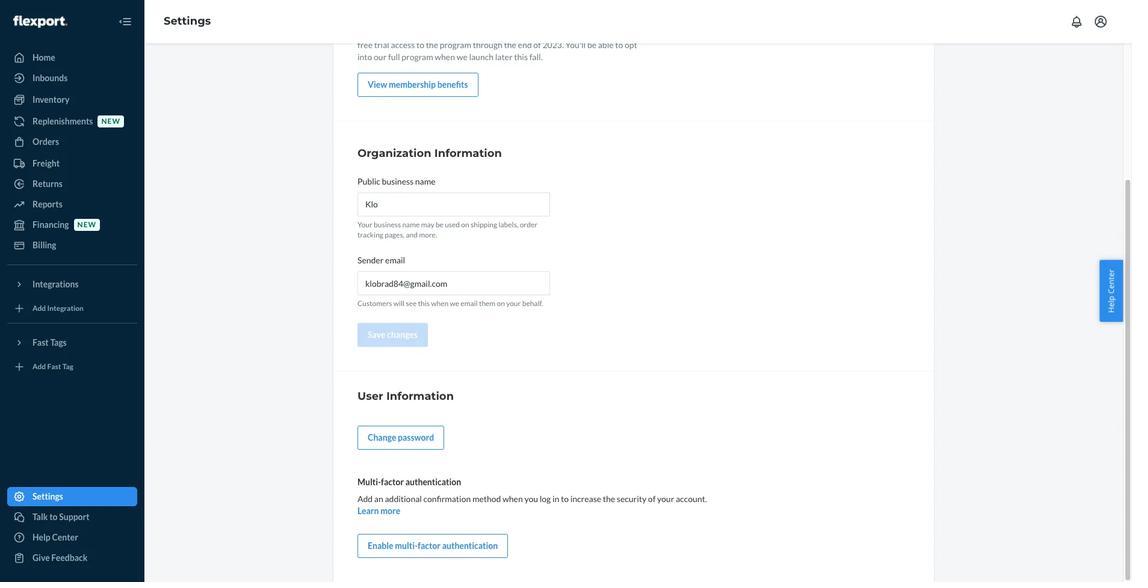 Task type: locate. For each thing, give the bounding box(es) containing it.
name up and
[[402, 220, 420, 229]]

1 vertical spatial free
[[358, 40, 373, 50]]

have
[[626, 28, 643, 38]]

0 vertical spatial new
[[101, 117, 120, 126]]

0 vertical spatial our
[[566, 16, 579, 26]]

we
[[457, 52, 468, 62], [450, 299, 459, 308]]

of up fall.
[[533, 40, 541, 50]]

day
[[508, 16, 521, 26]]

auto-
[[423, 16, 442, 26]]

talk to support
[[33, 512, 89, 522]]

1 horizontal spatial free
[[523, 16, 538, 26]]

of
[[533, 40, 541, 50], [648, 494, 656, 505]]

0 vertical spatial name
[[415, 176, 436, 187]]

add left integration
[[33, 304, 46, 313]]

information
[[434, 147, 502, 160], [386, 390, 454, 404]]

factor
[[381, 478, 404, 488], [418, 541, 441, 552]]

2 vertical spatial add
[[358, 494, 373, 505]]

end
[[518, 40, 532, 50]]

0 vertical spatial trial
[[540, 16, 555, 26]]

trial up before
[[540, 16, 555, 26]]

our
[[566, 16, 579, 26], [374, 52, 387, 62]]

authentication up confirmation
[[406, 478, 461, 488]]

trial up 'full'
[[374, 40, 389, 50]]

1 vertical spatial your
[[657, 494, 674, 505]]

0 vertical spatial your
[[506, 299, 521, 308]]

business inside your business name may be used on shipping labels, order tracking pages, and more.
[[374, 220, 401, 229]]

reports link
[[7, 195, 137, 214]]

business up pages,
[[374, 220, 401, 229]]

integrations
[[33, 279, 79, 290]]

to inside add an additional confirmation method when you log in to increase the security of your account. learn more
[[561, 494, 569, 505]]

initial
[[580, 16, 601, 26]]

0 horizontal spatial this
[[418, 299, 430, 308]]

offering.
[[405, 28, 436, 38]]

multi-
[[395, 541, 418, 552]]

enable multi-factor authentication button
[[358, 535, 508, 559]]

1 vertical spatial name
[[402, 220, 420, 229]]

0 horizontal spatial our
[[374, 52, 387, 62]]

1 vertical spatial help
[[33, 533, 50, 543]]

change password button
[[358, 426, 444, 450]]

on right them
[[497, 299, 505, 308]]

the
[[426, 40, 438, 50], [504, 40, 516, 50], [603, 494, 615, 505]]

on inside your business name may be used on shipping labels, order tracking pages, and more.
[[461, 220, 469, 229]]

1 horizontal spatial email
[[461, 299, 478, 308]]

we down email address text field
[[450, 299, 459, 308]]

view membership benefits
[[368, 79, 468, 90]]

multi-
[[358, 478, 381, 488]]

authentication
[[406, 478, 461, 488], [442, 541, 498, 552]]

this right see
[[418, 299, 430, 308]]

free down 'you'
[[358, 40, 373, 50]]

add up learn
[[358, 494, 373, 505]]

tag
[[62, 363, 73, 372]]

90
[[497, 16, 507, 26]]

name down organization information
[[415, 176, 436, 187]]

1 vertical spatial membership
[[389, 79, 436, 90]]

0 vertical spatial program
[[440, 40, 471, 50]]

0 horizontal spatial center
[[52, 533, 78, 543]]

save changes
[[368, 330, 418, 340]]

1 horizontal spatial program
[[440, 40, 471, 50]]

labels,
[[499, 220, 519, 229]]

0 horizontal spatial on
[[461, 220, 469, 229]]

currently
[[387, 16, 421, 26]]

when down users
[[435, 52, 455, 62]]

this down end
[[514, 52, 528, 62]]

home
[[33, 52, 55, 63]]

when
[[435, 52, 455, 62], [431, 299, 449, 308], [503, 494, 523, 505]]

0 vertical spatial business
[[382, 176, 414, 187]]

0 vertical spatial be
[[587, 40, 597, 50]]

factor right enable
[[418, 541, 441, 552]]

1 vertical spatial center
[[52, 533, 78, 543]]

fast
[[33, 338, 49, 348], [47, 363, 61, 372]]

when down email address text field
[[431, 299, 449, 308]]

authentication inside button
[[442, 541, 498, 552]]

0 vertical spatial add
[[33, 304, 46, 313]]

0 horizontal spatial new
[[77, 221, 96, 230]]

2 vertical spatial when
[[503, 494, 523, 505]]

2 vertical spatial trial
[[374, 40, 389, 50]]

0 horizontal spatial settings
[[33, 492, 63, 502]]

our left 'full'
[[374, 52, 387, 62]]

0 vertical spatial when
[[435, 52, 455, 62]]

will
[[394, 299, 405, 308]]

we left launch
[[457, 52, 468, 62]]

new for financing
[[77, 221, 96, 230]]

0 horizontal spatial trial
[[374, 40, 389, 50]]

on right used
[[461, 220, 469, 229]]

to right the "talk" at the bottom left of page
[[49, 512, 58, 522]]

1 horizontal spatial the
[[504, 40, 516, 50]]

1 vertical spatial add
[[33, 363, 46, 372]]

new
[[101, 117, 120, 126], [77, 221, 96, 230]]

name inside your business name may be used on shipping labels, order tracking pages, and more.
[[402, 220, 420, 229]]

name
[[415, 176, 436, 187], [402, 220, 420, 229]]

1 horizontal spatial factor
[[418, 541, 441, 552]]

later
[[495, 52, 513, 62]]

access
[[391, 40, 415, 50]]

when left you
[[503, 494, 523, 505]]

Email address text field
[[358, 272, 550, 296]]

membership inside button
[[389, 79, 436, 90]]

1 horizontal spatial help center
[[1106, 269, 1117, 313]]

and
[[406, 231, 418, 240]]

0 vertical spatial membership
[[358, 28, 403, 38]]

into
[[475, 16, 489, 26], [358, 52, 372, 62]]

1 vertical spatial help center
[[33, 533, 78, 543]]

home link
[[7, 48, 137, 67]]

1 vertical spatial authentication
[[442, 541, 498, 552]]

0 horizontal spatial of
[[533, 40, 541, 50]]

who
[[461, 28, 477, 38]]

the left security
[[603, 494, 615, 505]]

0 vertical spatial on
[[461, 220, 469, 229]]

fast left tags
[[33, 338, 49, 348]]

1 vertical spatial information
[[386, 390, 454, 404]]

the down offering.
[[426, 40, 438, 50]]

0 vertical spatial this
[[514, 52, 528, 62]]

0 horizontal spatial into
[[358, 52, 372, 62]]

0 vertical spatial center
[[1106, 269, 1117, 294]]

trial
[[540, 16, 555, 26], [520, 28, 535, 38], [374, 40, 389, 50]]

add for add integration
[[33, 304, 46, 313]]

additional
[[385, 494, 422, 505]]

0 horizontal spatial be
[[436, 220, 444, 229]]

your
[[506, 299, 521, 308], [657, 494, 674, 505]]

fast inside dropdown button
[[33, 338, 49, 348]]

when inside add an additional confirmation method when you log in to increase the security of your account. learn more
[[503, 494, 523, 505]]

freight link
[[7, 154, 137, 173]]

into left 'full'
[[358, 52, 372, 62]]

program down access
[[402, 52, 433, 62]]

reports
[[33, 199, 62, 209]]

add
[[33, 304, 46, 313], [33, 363, 46, 372], [358, 494, 373, 505]]

0 vertical spatial help
[[1106, 296, 1117, 313]]

into left a
[[475, 16, 489, 26]]

1 vertical spatial be
[[436, 220, 444, 229]]

view membership benefits button
[[358, 73, 478, 97]]

be right may at the top left of page
[[436, 220, 444, 229]]

give
[[33, 553, 50, 563]]

membership down 'full'
[[389, 79, 436, 90]]

to right in
[[561, 494, 569, 505]]

0 vertical spatial we
[[457, 52, 468, 62]]

0 vertical spatial of
[[533, 40, 541, 50]]

2 horizontal spatial trial
[[540, 16, 555, 26]]

may
[[421, 220, 434, 229]]

information for user information
[[386, 390, 454, 404]]

email right "sender"
[[385, 255, 405, 266]]

your left behalf.
[[506, 299, 521, 308]]

add inside add an additional confirmation method when you log in to increase the security of your account. learn more
[[358, 494, 373, 505]]

0 vertical spatial information
[[434, 147, 502, 160]]

0 horizontal spatial your
[[506, 299, 521, 308]]

inbounds
[[33, 73, 68, 83]]

1 vertical spatial settings link
[[7, 488, 137, 507]]

you
[[525, 494, 538, 505]]

1 horizontal spatial help
[[1106, 296, 1117, 313]]

2 horizontal spatial the
[[603, 494, 615, 505]]

add for add an additional confirmation method when you log in to increase the security of your account. learn more
[[358, 494, 373, 505]]

log
[[540, 494, 551, 505]]

public
[[358, 176, 380, 187]]

give feedback
[[33, 553, 88, 563]]

open notifications image
[[1070, 14, 1084, 29]]

0 vertical spatial factor
[[381, 478, 404, 488]]

our up september
[[566, 16, 579, 26]]

the down their
[[504, 40, 516, 50]]

1 vertical spatial program
[[402, 52, 433, 62]]

0 vertical spatial settings link
[[164, 15, 211, 28]]

be left able
[[587, 40, 597, 50]]

free right day
[[523, 16, 538, 26]]

authentication down method
[[442, 541, 498, 552]]

0 vertical spatial help center
[[1106, 269, 1117, 313]]

0 vertical spatial fast
[[33, 338, 49, 348]]

1 horizontal spatial of
[[648, 494, 656, 505]]

1 vertical spatial fast
[[47, 363, 61, 372]]

factor up additional
[[381, 478, 404, 488]]

new down the reports link
[[77, 221, 96, 230]]

1 horizontal spatial be
[[587, 40, 597, 50]]

1 horizontal spatial new
[[101, 117, 120, 126]]

new up orders link
[[101, 117, 120, 126]]

1 horizontal spatial into
[[475, 16, 489, 26]]

shipping
[[471, 220, 497, 229]]

program
[[440, 40, 471, 50], [402, 52, 433, 62]]

more.
[[419, 231, 437, 240]]

membership down are
[[358, 28, 403, 38]]

pages,
[[385, 231, 405, 240]]

1 vertical spatial new
[[77, 221, 96, 230]]

1 horizontal spatial this
[[514, 52, 528, 62]]

membership inside you are currently auto-enrolled into a 90 day free trial to our initial membership offering. users who begin their trial before september 30th, have free trial access to the program through the end of 2023. you'll be able to opt into our full program when we launch later this fall.
[[358, 28, 403, 38]]

trial up end
[[520, 28, 535, 38]]

be inside you are currently auto-enrolled into a 90 day free trial to our initial membership offering. users who begin their trial before september 30th, have free trial access to the program through the end of 2023. you'll be able to opt into our full program when we launch later this fall.
[[587, 40, 597, 50]]

talk
[[33, 512, 48, 522]]

of right security
[[648, 494, 656, 505]]

0 horizontal spatial help center
[[33, 533, 78, 543]]

0 vertical spatial free
[[523, 16, 538, 26]]

integrations button
[[7, 275, 137, 294]]

2023.
[[543, 40, 564, 50]]

Business name text field
[[358, 193, 550, 217]]

add an additional confirmation method when you log in to increase the security of your account. learn more
[[358, 494, 707, 517]]

1 vertical spatial business
[[374, 220, 401, 229]]

0 horizontal spatial free
[[358, 40, 373, 50]]

your left account.
[[657, 494, 674, 505]]

flexport logo image
[[13, 15, 67, 28]]

1 vertical spatial trial
[[520, 28, 535, 38]]

fall.
[[529, 52, 543, 62]]

0 horizontal spatial help
[[33, 533, 50, 543]]

0 vertical spatial settings
[[164, 15, 211, 28]]

1 horizontal spatial trial
[[520, 28, 535, 38]]

center
[[1106, 269, 1117, 294], [52, 533, 78, 543]]

1 horizontal spatial settings
[[164, 15, 211, 28]]

1 vertical spatial factor
[[418, 541, 441, 552]]

program down users
[[440, 40, 471, 50]]

help inside 'link'
[[33, 533, 50, 543]]

membership
[[358, 28, 403, 38], [389, 79, 436, 90]]

0 vertical spatial email
[[385, 255, 405, 266]]

business down the organization
[[382, 176, 414, 187]]

tags
[[50, 338, 67, 348]]

1 vertical spatial our
[[374, 52, 387, 62]]

save
[[368, 330, 385, 340]]

tracking
[[358, 231, 383, 240]]

give feedback button
[[7, 549, 137, 568]]

information up password
[[386, 390, 454, 404]]

1 horizontal spatial your
[[657, 494, 674, 505]]

add down fast tags
[[33, 363, 46, 372]]

add fast tag
[[33, 363, 73, 372]]

1 vertical spatial this
[[418, 299, 430, 308]]

0 vertical spatial into
[[475, 16, 489, 26]]

1 horizontal spatial center
[[1106, 269, 1117, 294]]

email left them
[[461, 299, 478, 308]]

1 horizontal spatial on
[[497, 299, 505, 308]]

business
[[382, 176, 414, 187], [374, 220, 401, 229]]

fast left tag
[[47, 363, 61, 372]]

0 horizontal spatial program
[[402, 52, 433, 62]]

this
[[514, 52, 528, 62], [418, 299, 430, 308]]

1 vertical spatial of
[[648, 494, 656, 505]]

information up business name text field
[[434, 147, 502, 160]]

1 vertical spatial email
[[461, 299, 478, 308]]

1 horizontal spatial settings link
[[164, 15, 211, 28]]

to
[[556, 16, 564, 26], [416, 40, 424, 50], [615, 40, 623, 50], [561, 494, 569, 505], [49, 512, 58, 522]]

to left opt
[[615, 40, 623, 50]]

add integration
[[33, 304, 84, 313]]



Task type: describe. For each thing, give the bounding box(es) containing it.
able
[[598, 40, 614, 50]]

open account menu image
[[1094, 14, 1108, 29]]

name for your business name may be used on shipping labels, order tracking pages, and more.
[[402, 220, 420, 229]]

full
[[388, 52, 400, 62]]

through
[[473, 40, 503, 50]]

see
[[406, 299, 417, 308]]

1 vertical spatial into
[[358, 52, 372, 62]]

opt
[[625, 40, 637, 50]]

save changes button
[[358, 323, 428, 348]]

1 vertical spatial on
[[497, 299, 505, 308]]

confirmation
[[423, 494, 471, 505]]

help center button
[[1100, 260, 1123, 322]]

are
[[373, 16, 385, 26]]

we inside you are currently auto-enrolled into a 90 day free trial to our initial membership offering. users who begin their trial before september 30th, have free trial access to the program through the end of 2023. you'll be able to opt into our full program when we launch later this fall.
[[457, 52, 468, 62]]

fast tags button
[[7, 333, 137, 353]]

a
[[491, 16, 495, 26]]

you are currently auto-enrolled into a 90 day free trial to our initial membership offering. users who begin their trial before september 30th, have free trial access to the program through the end of 2023. you'll be able to opt into our full program when we launch later this fall.
[[358, 16, 643, 62]]

september
[[562, 28, 603, 38]]

help center inside help center button
[[1106, 269, 1117, 313]]

method
[[472, 494, 501, 505]]

to inside talk to support button
[[49, 512, 58, 522]]

view membership benefits link
[[358, 73, 478, 97]]

this inside you are currently auto-enrolled into a 90 day free trial to our initial membership offering. users who begin their trial before september 30th, have free trial access to the program through the end of 2023. you'll be able to opt into our full program when we launch later this fall.
[[514, 52, 528, 62]]

begin
[[478, 28, 498, 38]]

to down offering.
[[416, 40, 424, 50]]

public business name
[[358, 176, 436, 187]]

talk to support button
[[7, 508, 137, 527]]

help center link
[[7, 528, 137, 548]]

0 horizontal spatial the
[[426, 40, 438, 50]]

you'll
[[566, 40, 586, 50]]

your inside add an additional confirmation method when you log in to increase the security of your account. learn more
[[657, 494, 674, 505]]

inventory link
[[7, 90, 137, 110]]

sender
[[358, 255, 384, 266]]

new for replenishments
[[101, 117, 120, 126]]

be inside your business name may be used on shipping labels, order tracking pages, and more.
[[436, 220, 444, 229]]

add fast tag link
[[7, 358, 137, 377]]

learn
[[358, 506, 379, 517]]

orders
[[33, 137, 59, 147]]

billing
[[33, 240, 56, 250]]

used
[[445, 220, 460, 229]]

to up before
[[556, 16, 564, 26]]

learn more button
[[358, 506, 400, 518]]

0 horizontal spatial factor
[[381, 478, 404, 488]]

business for public
[[382, 176, 414, 187]]

add integration link
[[7, 299, 137, 318]]

in
[[553, 494, 559, 505]]

1 vertical spatial we
[[450, 299, 459, 308]]

center inside button
[[1106, 269, 1117, 294]]

center inside 'link'
[[52, 533, 78, 543]]

an
[[374, 494, 383, 505]]

user information
[[358, 390, 454, 404]]

30th,
[[605, 28, 624, 38]]

returns link
[[7, 175, 137, 194]]

when inside you are currently auto-enrolled into a 90 day free trial to our initial membership offering. users who begin their trial before september 30th, have free trial access to the program through the end of 2023. you'll be able to opt into our full program when we launch later this fall.
[[435, 52, 455, 62]]

them
[[479, 299, 496, 308]]

increase
[[570, 494, 601, 505]]

1 horizontal spatial our
[[566, 16, 579, 26]]

1 vertical spatial settings
[[33, 492, 63, 502]]

1 vertical spatial when
[[431, 299, 449, 308]]

the inside add an additional confirmation method when you log in to increase the security of your account. learn more
[[603, 494, 615, 505]]

your
[[358, 220, 372, 229]]

of inside add an additional confirmation method when you log in to increase the security of your account. learn more
[[648, 494, 656, 505]]

close navigation image
[[118, 14, 132, 29]]

their
[[500, 28, 518, 38]]

security
[[617, 494, 647, 505]]

benefits
[[437, 79, 468, 90]]

changes
[[387, 330, 418, 340]]

organization
[[358, 147, 431, 160]]

customers will see this when we email them on your behalf.
[[358, 299, 543, 308]]

of inside you are currently auto-enrolled into a 90 day free trial to our initial membership offering. users who begin their trial before september 30th, have free trial access to the program through the end of 2023. you'll be able to opt into our full program when we launch later this fall.
[[533, 40, 541, 50]]

customers
[[358, 299, 392, 308]]

organization information
[[358, 147, 502, 160]]

behalf.
[[522, 299, 543, 308]]

account.
[[676, 494, 707, 505]]

0 horizontal spatial settings link
[[7, 488, 137, 507]]

view
[[368, 79, 387, 90]]

fast tags
[[33, 338, 67, 348]]

replenishments
[[33, 116, 93, 126]]

enable multi-factor authentication
[[368, 541, 498, 552]]

factor inside button
[[418, 541, 441, 552]]

feedback
[[51, 553, 88, 563]]

enable
[[368, 541, 393, 552]]

launch
[[469, 52, 494, 62]]

0 vertical spatial authentication
[[406, 478, 461, 488]]

more
[[381, 506, 400, 517]]

name for public business name
[[415, 176, 436, 187]]

password
[[398, 433, 434, 443]]

help inside button
[[1106, 296, 1117, 313]]

business for your
[[374, 220, 401, 229]]

0 horizontal spatial email
[[385, 255, 405, 266]]

information for organization information
[[434, 147, 502, 160]]

order
[[520, 220, 538, 229]]

sender email
[[358, 255, 405, 266]]

add for add fast tag
[[33, 363, 46, 372]]

orders link
[[7, 132, 137, 152]]

before
[[536, 28, 561, 38]]

change password
[[368, 433, 434, 443]]

help center inside "help center" 'link'
[[33, 533, 78, 543]]

change
[[368, 433, 396, 443]]

your business name may be used on shipping labels, order tracking pages, and more.
[[358, 220, 538, 240]]

users
[[438, 28, 459, 38]]

multi-factor authentication
[[358, 478, 461, 488]]

you
[[358, 16, 372, 26]]



Task type: vqa. For each thing, say whether or not it's contained in the screenshot.
Visit
no



